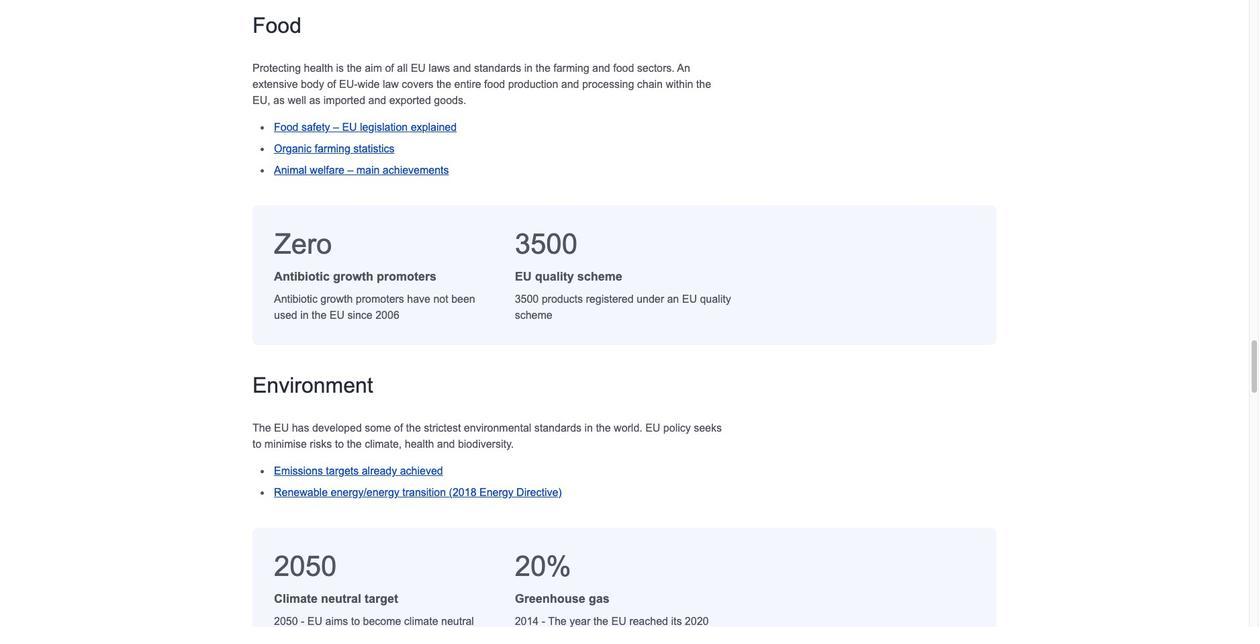 Task type: describe. For each thing, give the bounding box(es) containing it.
not
[[433, 294, 448, 305]]

eu quality scheme
[[515, 270, 622, 283]]

under
[[637, 294, 664, 305]]

is
[[336, 63, 344, 74]]

neutral
[[321, 592, 361, 606]]

emissions
[[274, 465, 323, 477]]

climate,
[[365, 439, 402, 450]]

eu inside 3500 products registered under an eu quality scheme
[[682, 294, 697, 305]]

– for eu
[[333, 122, 339, 133]]

eu-
[[339, 79, 358, 90]]

world.
[[614, 422, 642, 434]]

gas
[[589, 592, 610, 606]]

2 as from the left
[[309, 95, 321, 106]]

quality inside 3500 products registered under an eu quality scheme
[[700, 294, 731, 305]]

growth for antibiotic growth promoters
[[333, 270, 373, 283]]

protecting health is the aim of all eu laws and standards in the farming and food sectors. an extensive body of eu-wide law covers the entire food production and processing chain within the eu, as well as imported and exported goods.
[[252, 63, 711, 106]]

standards inside the eu has developed some of the strictest environmental standards in the world. eu policy seeks to minimise risks to the climate, health and biodiversity.
[[534, 422, 582, 434]]

food safety – eu legislation explained
[[274, 122, 457, 133]]

antibiotic growth promoters have not been used in the eu since 2006
[[274, 294, 475, 321]]

achievements
[[383, 165, 449, 176]]

20%
[[515, 551, 571, 582]]

have
[[407, 294, 430, 305]]

energy/energy
[[331, 487, 399, 498]]

– for main
[[347, 165, 353, 176]]

antibiotic for antibiotic growth promoters have not been used in the eu since 2006
[[274, 294, 318, 305]]

the left strictest
[[406, 422, 421, 434]]

1 to from the left
[[252, 439, 261, 450]]

animal welfare – main achievements link
[[274, 165, 449, 176]]

in inside the eu has developed some of the strictest environmental standards in the world. eu policy seeks to minimise risks to the climate, health and biodiversity.
[[585, 422, 593, 434]]

all
[[397, 63, 408, 74]]

already
[[362, 465, 397, 477]]

0 vertical spatial food
[[613, 63, 634, 74]]

eu inside antibiotic growth promoters have not been used in the eu since 2006
[[330, 310, 344, 321]]

standards inside protecting health is the aim of all eu laws and standards in the farming and food sectors. an extensive body of eu-wide law covers the entire food production and processing chain within the eu, as well as imported and exported goods.
[[474, 63, 521, 74]]

safety
[[301, 122, 330, 133]]

0 horizontal spatial quality
[[535, 270, 574, 283]]

2050
[[274, 551, 337, 582]]

imported
[[324, 95, 365, 106]]

chain
[[637, 79, 663, 90]]

protecting
[[252, 63, 301, 74]]

processing
[[582, 79, 634, 90]]

aim
[[365, 63, 382, 74]]

antibiotic growth promoters
[[274, 270, 436, 283]]

the eu has developed some of the strictest environmental standards in the world. eu policy seeks to minimise risks to the climate, health and biodiversity.
[[252, 422, 722, 450]]

within
[[666, 79, 693, 90]]

biodiversity.
[[458, 439, 514, 450]]

emissions targets already achieved link
[[274, 465, 443, 477]]

scheme inside 3500 products registered under an eu quality scheme
[[515, 310, 552, 321]]

the right is
[[347, 63, 362, 74]]

3500 for 3500 products registered under an eu quality scheme
[[515, 294, 539, 305]]

well
[[288, 95, 306, 106]]

minimise
[[264, 439, 307, 450]]

law
[[383, 79, 399, 90]]

and inside the eu has developed some of the strictest environmental standards in the world. eu policy seeks to minimise risks to the climate, health and biodiversity.
[[437, 439, 455, 450]]

food for food safety – eu legislation explained
[[274, 122, 298, 133]]

used
[[274, 310, 297, 321]]

production
[[508, 79, 558, 90]]

main
[[356, 165, 380, 176]]

food safety – eu legislation explained link
[[274, 122, 457, 133]]

achieved
[[400, 465, 443, 477]]

3500 products registered under an eu quality scheme
[[515, 294, 731, 321]]

transition
[[402, 487, 446, 498]]

climate
[[274, 592, 318, 606]]

0 horizontal spatial food
[[484, 79, 505, 90]]

some
[[365, 422, 391, 434]]

organic
[[274, 143, 312, 155]]

sectors.
[[637, 63, 675, 74]]

directive)
[[516, 487, 562, 498]]

organic farming statistics
[[274, 143, 395, 155]]

entire
[[454, 79, 481, 90]]

exported
[[389, 95, 431, 106]]

risks
[[310, 439, 332, 450]]

the down developed
[[347, 439, 362, 450]]

welfare
[[310, 165, 344, 176]]

environmental
[[464, 422, 531, 434]]

the left world.
[[596, 422, 611, 434]]

registered
[[586, 294, 634, 305]]

the right "within"
[[696, 79, 711, 90]]

an
[[677, 63, 690, 74]]

the inside antibiotic growth promoters have not been used in the eu since 2006
[[312, 310, 327, 321]]



Task type: vqa. For each thing, say whether or not it's contained in the screenshot.
targets
yes



Task type: locate. For each thing, give the bounding box(es) containing it.
growth up antibiotic growth promoters have not been used in the eu since 2006
[[333, 270, 373, 283]]

promoters up have
[[377, 270, 436, 283]]

growth for antibiotic growth promoters have not been used in the eu since 2006
[[321, 294, 353, 305]]

standards up entire
[[474, 63, 521, 74]]

1 vertical spatial quality
[[700, 294, 731, 305]]

eu,
[[252, 95, 270, 106]]

and
[[453, 63, 471, 74], [592, 63, 610, 74], [561, 79, 579, 90], [368, 95, 386, 106], [437, 439, 455, 450]]

in inside antibiotic growth promoters have not been used in the eu since 2006
[[300, 310, 309, 321]]

as down extensive
[[273, 95, 285, 106]]

1 horizontal spatial as
[[309, 95, 321, 106]]

1 vertical spatial in
[[300, 310, 309, 321]]

to down developed
[[335, 439, 344, 450]]

0 vertical spatial food
[[252, 14, 301, 38]]

the down laws
[[436, 79, 451, 90]]

antibiotic inside antibiotic growth promoters have not been used in the eu since 2006
[[274, 294, 318, 305]]

promoters inside antibiotic growth promoters have not been used in the eu since 2006
[[356, 294, 404, 305]]

3500 up eu quality scheme on the left top
[[515, 228, 578, 260]]

1 vertical spatial food
[[274, 122, 298, 133]]

of for food
[[385, 63, 394, 74]]

of left all at the left of the page
[[385, 63, 394, 74]]

3500 left products
[[515, 294, 539, 305]]

renewable energy/energy transition (2018 energy directive)
[[274, 487, 562, 498]]

antibiotic up the used on the left
[[274, 294, 318, 305]]

0 vertical spatial of
[[385, 63, 394, 74]]

1 vertical spatial promoters
[[356, 294, 404, 305]]

legislation
[[360, 122, 408, 133]]

food right entire
[[484, 79, 505, 90]]

greenhouse gas
[[515, 592, 610, 606]]

targets
[[326, 465, 359, 477]]

1 horizontal spatial standards
[[534, 422, 582, 434]]

food up protecting
[[252, 14, 301, 38]]

promoters up 2006
[[356, 294, 404, 305]]

food up processing
[[613, 63, 634, 74]]

has
[[292, 422, 309, 434]]

the
[[347, 63, 362, 74], [536, 63, 550, 74], [436, 79, 451, 90], [696, 79, 711, 90], [312, 310, 327, 321], [406, 422, 421, 434], [596, 422, 611, 434], [347, 439, 362, 450]]

scheme down products
[[515, 310, 552, 321]]

growth inside antibiotic growth promoters have not been used in the eu since 2006
[[321, 294, 353, 305]]

antibiotic
[[274, 270, 330, 283], [274, 294, 318, 305]]

0 vertical spatial –
[[333, 122, 339, 133]]

extensive
[[252, 79, 298, 90]]

in left world.
[[585, 422, 593, 434]]

2006
[[375, 310, 399, 321]]

0 horizontal spatial as
[[273, 95, 285, 106]]

0 horizontal spatial scheme
[[515, 310, 552, 321]]

0 horizontal spatial health
[[304, 63, 333, 74]]

1 vertical spatial standards
[[534, 422, 582, 434]]

2 vertical spatial in
[[585, 422, 593, 434]]

animal
[[274, 165, 307, 176]]

1 vertical spatial scheme
[[515, 310, 552, 321]]

in right the used on the left
[[300, 310, 309, 321]]

0 vertical spatial in
[[524, 63, 533, 74]]

growth
[[333, 270, 373, 283], [321, 294, 353, 305]]

health up body
[[304, 63, 333, 74]]

standards
[[474, 63, 521, 74], [534, 422, 582, 434]]

2 vertical spatial of
[[394, 422, 403, 434]]

0 vertical spatial promoters
[[377, 270, 436, 283]]

in up production on the top left of the page
[[524, 63, 533, 74]]

food for food
[[252, 14, 301, 38]]

and up entire
[[453, 63, 471, 74]]

of
[[385, 63, 394, 74], [327, 79, 336, 90], [394, 422, 403, 434]]

scheme up registered
[[577, 270, 622, 283]]

quality up products
[[535, 270, 574, 283]]

promoters for antibiotic growth promoters have not been used in the eu since 2006
[[356, 294, 404, 305]]

eu inside protecting health is the aim of all eu laws and standards in the farming and food sectors. an extensive body of eu-wide law covers the entire food production and processing chain within the eu, as well as imported and exported goods.
[[411, 63, 426, 74]]

policy
[[663, 422, 691, 434]]

0 vertical spatial scheme
[[577, 270, 622, 283]]

to
[[252, 439, 261, 450], [335, 439, 344, 450]]

greenhouse
[[515, 592, 585, 606]]

(2018
[[449, 487, 476, 498]]

health inside protecting health is the aim of all eu laws and standards in the farming and food sectors. an extensive body of eu-wide law covers the entire food production and processing chain within the eu, as well as imported and exported goods.
[[304, 63, 333, 74]]

promoters
[[377, 270, 436, 283], [356, 294, 404, 305]]

emissions targets already achieved
[[274, 465, 443, 477]]

farming
[[553, 63, 589, 74], [315, 143, 350, 155]]

animal welfare – main achievements
[[274, 165, 449, 176]]

0 vertical spatial quality
[[535, 270, 574, 283]]

the
[[252, 422, 271, 434]]

as down body
[[309, 95, 321, 106]]

quality
[[535, 270, 574, 283], [700, 294, 731, 305]]

1 vertical spatial food
[[484, 79, 505, 90]]

organic farming statistics link
[[274, 143, 395, 155]]

1 horizontal spatial to
[[335, 439, 344, 450]]

1 horizontal spatial farming
[[553, 63, 589, 74]]

target
[[365, 592, 398, 606]]

food
[[252, 14, 301, 38], [274, 122, 298, 133]]

an
[[667, 294, 679, 305]]

eu
[[411, 63, 426, 74], [342, 122, 357, 133], [515, 270, 532, 283], [682, 294, 697, 305], [330, 310, 344, 321], [274, 422, 289, 434], [645, 422, 660, 434]]

– right the "safety"
[[333, 122, 339, 133]]

1 antibiotic from the top
[[274, 270, 330, 283]]

covers
[[402, 79, 433, 90]]

antibiotic down zero
[[274, 270, 330, 283]]

and down strictest
[[437, 439, 455, 450]]

climate neutral target
[[274, 592, 398, 606]]

3500 for 3500
[[515, 228, 578, 260]]

health up achieved
[[405, 439, 434, 450]]

renewable energy/energy transition (2018 energy directive) link
[[274, 487, 562, 498]]

health inside the eu has developed some of the strictest environmental standards in the world. eu policy seeks to minimise risks to the climate, health and biodiversity.
[[405, 439, 434, 450]]

2 horizontal spatial in
[[585, 422, 593, 434]]

0 horizontal spatial in
[[300, 310, 309, 321]]

2 antibiotic from the top
[[274, 294, 318, 305]]

1 vertical spatial antibiotic
[[274, 294, 318, 305]]

of left eu-
[[327, 79, 336, 90]]

1 horizontal spatial quality
[[700, 294, 731, 305]]

– left main
[[347, 165, 353, 176]]

–
[[333, 122, 339, 133], [347, 165, 353, 176]]

renewable
[[274, 487, 328, 498]]

health
[[304, 63, 333, 74], [405, 439, 434, 450]]

the right the used on the left
[[312, 310, 327, 321]]

0 vertical spatial farming
[[553, 63, 589, 74]]

since
[[347, 310, 373, 321]]

0 horizontal spatial to
[[252, 439, 261, 450]]

farming inside protecting health is the aim of all eu laws and standards in the farming and food sectors. an extensive body of eu-wide law covers the entire food production and processing chain within the eu, as well as imported and exported goods.
[[553, 63, 589, 74]]

promoters for antibiotic growth promoters
[[377, 270, 436, 283]]

1 vertical spatial 3500
[[515, 294, 539, 305]]

quality right an
[[700, 294, 731, 305]]

in inside protecting health is the aim of all eu laws and standards in the farming and food sectors. an extensive body of eu-wide law covers the entire food production and processing chain within the eu, as well as imported and exported goods.
[[524, 63, 533, 74]]

0 horizontal spatial farming
[[315, 143, 350, 155]]

farming up processing
[[553, 63, 589, 74]]

2 3500 from the top
[[515, 294, 539, 305]]

body
[[301, 79, 324, 90]]

scheme
[[577, 270, 622, 283], [515, 310, 552, 321]]

and down "wide"
[[368, 95, 386, 106]]

been
[[451, 294, 475, 305]]

growth up since
[[321, 294, 353, 305]]

and up processing
[[592, 63, 610, 74]]

0 vertical spatial growth
[[333, 270, 373, 283]]

to down the
[[252, 439, 261, 450]]

developed
[[312, 422, 362, 434]]

farming up welfare
[[315, 143, 350, 155]]

zero
[[274, 228, 332, 260]]

food up organic
[[274, 122, 298, 133]]

1 horizontal spatial in
[[524, 63, 533, 74]]

1 vertical spatial growth
[[321, 294, 353, 305]]

0 vertical spatial health
[[304, 63, 333, 74]]

of for environment
[[394, 422, 403, 434]]

energy
[[479, 487, 513, 498]]

environment
[[252, 373, 373, 398]]

1 vertical spatial of
[[327, 79, 336, 90]]

of inside the eu has developed some of the strictest environmental standards in the world. eu policy seeks to minimise risks to the climate, health and biodiversity.
[[394, 422, 403, 434]]

laws
[[429, 63, 450, 74]]

1 horizontal spatial scheme
[[577, 270, 622, 283]]

standards right environmental
[[534, 422, 582, 434]]

antibiotic for antibiotic growth promoters
[[274, 270, 330, 283]]

1 vertical spatial farming
[[315, 143, 350, 155]]

3500 inside 3500 products registered under an eu quality scheme
[[515, 294, 539, 305]]

1 vertical spatial health
[[405, 439, 434, 450]]

3500
[[515, 228, 578, 260], [515, 294, 539, 305]]

1 horizontal spatial –
[[347, 165, 353, 176]]

0 horizontal spatial standards
[[474, 63, 521, 74]]

1 horizontal spatial food
[[613, 63, 634, 74]]

products
[[542, 294, 583, 305]]

1 vertical spatial –
[[347, 165, 353, 176]]

0 horizontal spatial –
[[333, 122, 339, 133]]

0 vertical spatial 3500
[[515, 228, 578, 260]]

1 as from the left
[[273, 95, 285, 106]]

wide
[[358, 79, 380, 90]]

1 horizontal spatial health
[[405, 439, 434, 450]]

seeks
[[694, 422, 722, 434]]

of right some
[[394, 422, 403, 434]]

1 3500 from the top
[[515, 228, 578, 260]]

the up production on the top left of the page
[[536, 63, 550, 74]]

statistics
[[353, 143, 395, 155]]

goods.
[[434, 95, 466, 106]]

explained
[[411, 122, 457, 133]]

0 vertical spatial standards
[[474, 63, 521, 74]]

and right production on the top left of the page
[[561, 79, 579, 90]]

food
[[613, 63, 634, 74], [484, 79, 505, 90]]

strictest
[[424, 422, 461, 434]]

0 vertical spatial antibiotic
[[274, 270, 330, 283]]

2 to from the left
[[335, 439, 344, 450]]



